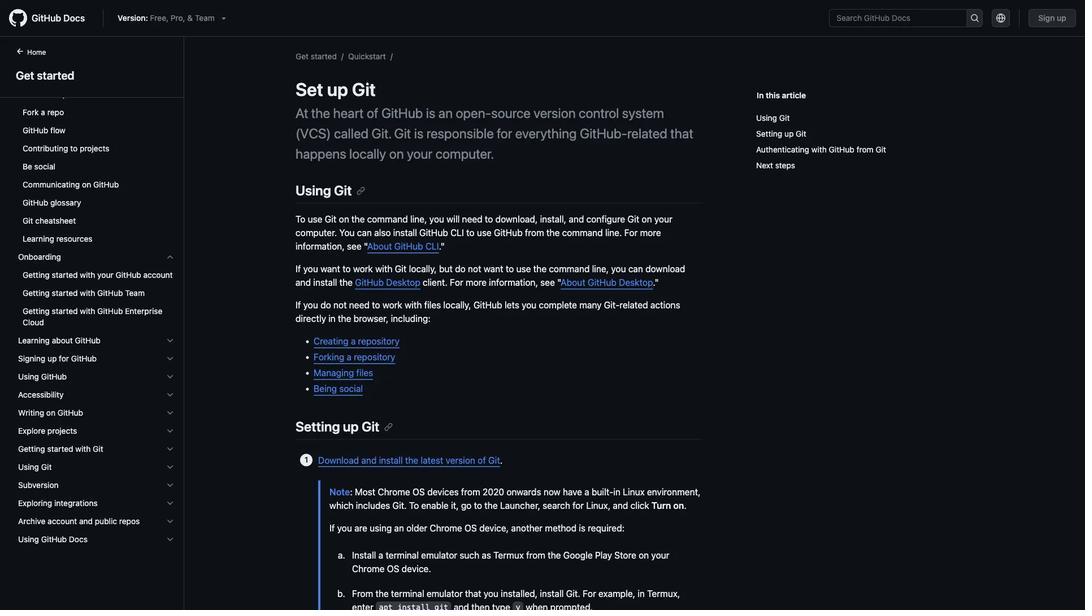 Task type: describe. For each thing, give the bounding box(es) containing it.
account inside 'archive account and public repos' dropdown button
[[48, 517, 77, 526]]

need inside to use git on the command line, you will need to download, install, and configure git on your computer. you can also install github cli to use github from the command line. for more information, see "
[[462, 214, 483, 225]]

click
[[631, 500, 649, 511]]

another
[[511, 523, 543, 534]]

the down install,
[[547, 228, 560, 238]]

can inside to use git on the command line, you will need to download, install, and configure git on your computer. you can also install github cli to use github from the command line. for more information, see "
[[357, 228, 372, 238]]

home link
[[11, 47, 64, 58]]

quickstart link
[[348, 51, 386, 61]]

using down the this
[[756, 113, 777, 123]]

if for if you want to work with git locally, but do not want to use the command line, you can download and install the
[[296, 264, 301, 275]]

fork a repo
[[23, 108, 64, 117]]

turn
[[652, 500, 671, 511]]

version: free, pro, & team
[[118, 13, 215, 23]]

using github button
[[14, 368, 179, 386]]

(vcs)
[[296, 126, 331, 141]]

the left latest
[[405, 455, 419, 466]]

for inside at the heart of github is an open-source version control system (vcs) called git. git is responsible for everything github-related that happens locally on your computer.
[[497, 126, 512, 141]]

1 vertical spatial is
[[414, 126, 424, 141]]

social inside creating a repository forking a repository managing files being social
[[339, 384, 363, 394]]

0 horizontal spatial get started link
[[14, 67, 170, 84]]

but
[[439, 264, 453, 275]]

if you are using an older chrome os device, another method is required:
[[330, 523, 625, 534]]

a for create
[[49, 90, 53, 99]]

repo for fork a repo
[[47, 108, 64, 117]]

github docs link
[[9, 9, 94, 27]]

download
[[318, 455, 359, 466]]

git cheatsheet
[[23, 216, 76, 226]]

information, inside to use git on the command line, you will need to download, install, and configure git on your computer. you can also install github cli to use github from the command line. for more information, see "
[[296, 241, 345, 252]]

0 horizontal spatial setting
[[296, 419, 340, 435]]

about github desktop link
[[561, 277, 653, 288]]

github-
[[580, 126, 628, 141]]

that inside at the heart of github is an open-source version control system (vcs) called git. git is responsible for everything github-related that happens locally on your computer.
[[671, 126, 694, 141]]

1 vertical spatial an
[[394, 523, 404, 534]]

github up "github desktop" link
[[394, 241, 423, 252]]

1 vertical spatial about
[[561, 277, 586, 288]]

you inside to use git on the command line, you will need to download, install, and configure git on your computer. you can also install github cli to use github from the command line. for more information, see "
[[429, 214, 444, 225]]

using for using github docs dropdown button
[[18, 535, 39, 544]]

your inside get started element
[[97, 271, 113, 280]]

to left download,
[[485, 214, 493, 225]]

terminal for a
[[386, 550, 419, 561]]

for inside : most chrome os devices from 2020 onwards now have a built-in linux environment, which includes git. to enable it, go to the launcher, search for linux, and click
[[573, 500, 584, 511]]

0 vertical spatial docs
[[63, 13, 85, 23]]

Search GitHub Docs search field
[[830, 10, 967, 27]]

1 horizontal spatial see
[[541, 277, 555, 288]]

creating a repository link
[[314, 336, 400, 347]]

onboarding element for fork a repo link
[[9, 266, 184, 332]]

the left "github desktop" link
[[340, 277, 353, 288]]

terminal for the
[[391, 588, 424, 599]]

learning for learning resources
[[23, 234, 54, 244]]

creating a repository forking a repository managing files being social
[[314, 336, 400, 394]]

get for get started
[[16, 68, 34, 82]]

enable
[[421, 500, 449, 511]]

communicating
[[23, 180, 80, 189]]

2020
[[483, 487, 504, 497]]

fork
[[23, 108, 39, 117]]

1 horizontal spatial is
[[426, 105, 436, 121]]

1 vertical spatial setting up git link
[[296, 419, 393, 435]]

install inside from the terminal emulator that you installed, install git. for example, in termux, enter
[[540, 588, 564, 599]]

version inside at the heart of github is an open-source version control system (vcs) called git. git is responsible for everything github-related that happens locally on your computer.
[[534, 105, 576, 121]]

1 horizontal spatial information,
[[489, 277, 538, 288]]

on inside dropdown button
[[46, 408, 55, 418]]

get started / quickstart /
[[296, 51, 393, 61]]

repos
[[119, 517, 140, 526]]

next steps
[[756, 161, 795, 170]]

set
[[296, 79, 323, 100]]

projects inside dropdown button
[[47, 427, 77, 436]]

triangle down image
[[219, 14, 228, 23]]

writing
[[18, 408, 44, 418]]

not inside if you want to work with git locally, but do not want to use the command line, you can download and install the
[[468, 264, 481, 275]]

writing on github button
[[14, 404, 179, 422]]

your inside at the heart of github is an open-source version control system (vcs) called git. git is responsible for everything github-related that happens locally on your computer.
[[407, 146, 433, 162]]

signing up for github button
[[14, 350, 179, 368]]

git. inside from the terminal emulator that you installed, install git. for example, in termux, enter
[[566, 588, 581, 599]]

chrome inside install a terminal emulator such as termux from the google play store on your chrome os device.
[[352, 564, 385, 574]]

github down 'will'
[[419, 228, 448, 238]]

sc 9kayk9 0 image for using github
[[166, 373, 175, 382]]

computer. inside at the heart of github is an open-source version control system (vcs) called git. git is responsible for everything github-related that happens locally on your computer.
[[436, 146, 494, 162]]

accessibility
[[18, 390, 64, 400]]

using git button
[[14, 458, 179, 477]]

are
[[354, 523, 367, 534]]

enterprise
[[125, 307, 162, 316]]

the inside at the heart of github is an open-source version control system (vcs) called git. git is responsible for everything github-related that happens locally on your computer.
[[311, 105, 330, 121]]

git. inside : most chrome os devices from 2020 onwards now have a built-in linux environment, which includes git. to enable it, go to the launcher, search for linux, and click
[[393, 500, 407, 511]]

sc 9kayk9 0 image for exploring integrations
[[166, 499, 175, 508]]

from the terminal emulator that you installed, install git. for example, in termux, enter
[[352, 588, 680, 611]]

select language: current language is english image
[[997, 14, 1006, 23]]

using github docs
[[18, 535, 88, 544]]

managing files link
[[314, 368, 373, 379]]

control
[[579, 105, 619, 121]]

github flow link
[[14, 122, 179, 140]]

1 vertical spatial using git link
[[296, 183, 366, 198]]

github inside at the heart of github is an open-source version control system (vcs) called git. git is responsible for everything github-related that happens locally on your computer.
[[382, 105, 423, 121]]

0 vertical spatial .
[[500, 455, 503, 466]]

it,
[[451, 500, 459, 511]]

devices
[[427, 487, 459, 497]]

github down onboarding dropdown button
[[116, 271, 141, 280]]

example,
[[599, 588, 636, 599]]

set up git
[[296, 79, 376, 100]]

from inside : most chrome os devices from 2020 onwards now have a built-in linux environment, which includes git. to enable it, go to the launcher, search for linux, and click
[[461, 487, 480, 497]]

&
[[187, 13, 193, 23]]

learning resources link
[[14, 230, 179, 248]]

pro,
[[171, 13, 185, 23]]

github up git-
[[588, 277, 617, 288]]

os inside install a terminal emulator such as termux from the google play store on your chrome os device.
[[387, 564, 399, 574]]

onboarding button
[[14, 248, 179, 266]]

with inside getting started with your github account link
[[80, 271, 95, 280]]

and inside : most chrome os devices from 2020 onwards now have a built-in linux environment, which includes git. to enable it, go to the launcher, search for linux, and click
[[613, 500, 628, 511]]

1 horizontal spatial using git link
[[756, 110, 970, 126]]

files inside if you do not need to work with files locally, github lets you complete many git-related actions directly in the browser, including:
[[424, 300, 441, 311]]

0 horizontal spatial for
[[450, 277, 463, 288]]

learning about github
[[18, 336, 101, 345]]

install inside if you want to work with git locally, but do not want to use the command line, you can download and install the
[[313, 277, 337, 288]]

and inside to use git on the command line, you will need to download, install, and configure git on your computer. you can also install github cli to use github from the command line. for more information, see "
[[569, 214, 584, 225]]

download and install the latest version of git link
[[318, 455, 500, 466]]

team for getting started with github team
[[125, 289, 145, 298]]

0 vertical spatial ."
[[439, 241, 445, 252]]

1 vertical spatial more
[[466, 277, 487, 288]]

on inside at the heart of github is an open-source version control system (vcs) called git. git is responsible for everything github-related that happens locally on your computer.
[[389, 146, 404, 162]]

git. inside at the heart of github is an open-source version control system (vcs) called git. git is responsible for everything github-related that happens locally on your computer.
[[372, 126, 391, 141]]

team for version: free, pro, & team
[[195, 13, 215, 23]]

github down signing up for github
[[41, 372, 67, 382]]

os inside : most chrome os devices from 2020 onwards now have a built-in linux environment, which includes git. to enable it, go to the launcher, search for linux, and click
[[413, 487, 425, 497]]

in inside if you do not need to work with files locally, github lets you complete many git-related actions directly in the browser, including:
[[329, 314, 336, 324]]

about github cli link
[[367, 241, 439, 252]]

github up git cheatsheet
[[23, 198, 48, 207]]

integrations
[[54, 499, 98, 508]]

can inside if you want to work with git locally, but do not want to use the command line, you can download and install the
[[629, 264, 643, 275]]

a for fork
[[41, 108, 45, 117]]

article
[[782, 90, 806, 100]]

search image
[[971, 14, 980, 23]]

docs inside dropdown button
[[69, 535, 88, 544]]

0 vertical spatial get started link
[[296, 51, 337, 61]]

2 vertical spatial is
[[579, 523, 586, 534]]

authenticating with github from git link
[[756, 142, 970, 158]]

to up "github desktop client.  for more information, see " about github desktop .""
[[506, 264, 514, 275]]

sc 9kayk9 0 image for using git
[[166, 463, 175, 472]]

as
[[482, 550, 491, 561]]

up inside signing up for github dropdown button
[[47, 354, 57, 363]]

github glossary link
[[14, 194, 179, 212]]

in inside from the terminal emulator that you installed, install git. for example, in termux, enter
[[638, 588, 645, 599]]

play
[[595, 550, 612, 561]]

flow
[[50, 126, 66, 135]]

latest
[[421, 455, 443, 466]]

getting started with github team link
[[14, 284, 179, 302]]

from
[[352, 588, 373, 599]]

client.
[[423, 277, 448, 288]]

sc 9kayk9 0 image for using github docs
[[166, 535, 175, 544]]

store
[[615, 550, 637, 561]]

archive
[[18, 517, 45, 526]]

a up managing files link
[[347, 352, 352, 363]]

github up explore projects
[[58, 408, 83, 418]]

termux,
[[647, 588, 680, 599]]

see inside to use git on the command line, you will need to download, install, and configure git on your computer. you can also install github cli to use github from the command line. for more information, see "
[[347, 241, 362, 252]]

0 vertical spatial use
[[308, 214, 323, 225]]

up inside sign up link
[[1057, 13, 1067, 23]]

1 / from the left
[[341, 51, 344, 61]]

1 horizontal spatial .
[[684, 500, 687, 511]]

sc 9kayk9 0 image for accessibility
[[166, 391, 175, 400]]

command inside if you want to work with git locally, but do not want to use the command line, you can download and install the
[[549, 264, 590, 275]]

signing up for github
[[18, 354, 97, 363]]

sc 9kayk9 0 image for archive account and public repos
[[166, 517, 175, 526]]

such
[[460, 550, 480, 561]]

with inside the 'getting started with github enterprise cloud'
[[80, 307, 95, 316]]

0 horizontal spatial version
[[446, 455, 475, 466]]

1 vertical spatial ."
[[653, 277, 659, 288]]

in inside : most chrome os devices from 2020 onwards now have a built-in linux environment, which includes git. to enable it, go to the launcher, search for linux, and click
[[614, 487, 621, 497]]

github desktop link
[[355, 277, 420, 288]]

heart
[[333, 105, 364, 121]]

1 vertical spatial setting up git
[[296, 419, 380, 435]]

1 vertical spatial command
[[562, 228, 603, 238]]

1 vertical spatial of
[[478, 455, 486, 466]]

forking a repository link
[[314, 352, 395, 363]]

sc 9kayk9 0 image for onboarding
[[166, 253, 175, 262]]

: most chrome os devices from 2020 onwards now have a built-in linux environment, which includes git. to enable it, go to the launcher, search for linux, and click
[[330, 487, 701, 511]]

getting for getting started with git
[[18, 445, 45, 454]]

up up authenticating
[[785, 129, 794, 139]]

github inside if you do not need to work with files locally, github lets you complete many git-related actions directly in the browser, including:
[[474, 300, 502, 311]]

have
[[563, 487, 582, 497]]

git inside if you want to work with git locally, but do not want to use the command line, you can download and install the
[[395, 264, 407, 275]]

getting started with git
[[18, 445, 103, 454]]

git cheatsheet link
[[14, 212, 179, 230]]

archive account and public repos
[[18, 517, 140, 526]]

using git inside "link"
[[756, 113, 790, 123]]

subversion button
[[14, 477, 179, 495]]

0 vertical spatial command
[[367, 214, 408, 225]]

and inside dropdown button
[[79, 517, 93, 526]]

2 horizontal spatial os
[[465, 523, 477, 534]]

sc 9kayk9 0 image for explore projects
[[166, 427, 175, 436]]

to inside if you do not need to work with files locally, github lets you complete many git-related actions directly in the browser, including:
[[372, 300, 380, 311]]

if you want to work with git locally, but do not want to use the command line, you can download and install the
[[296, 264, 685, 288]]

now
[[544, 487, 561, 497]]

getting started with github enterprise cloud
[[23, 307, 162, 327]]

computer. inside to use git on the command line, you will need to download, install, and configure git on your computer. you can also install github cli to use github from the command line. for more information, see "
[[296, 228, 337, 238]]

need inside if you do not need to work with files locally, github lets you complete many git-related actions directly in the browser, including:
[[349, 300, 370, 311]]

locally, inside if you want to work with git locally, but do not want to use the command line, you can download and install the
[[409, 264, 437, 275]]

github up browser,
[[355, 277, 384, 288]]

with inside authenticating with github from git link
[[812, 145, 827, 154]]

create a repo link
[[14, 85, 179, 103]]

1 vertical spatial use
[[477, 228, 492, 238]]

1 horizontal spatial setting
[[756, 129, 783, 139]]

the up "github desktop client.  for more information, see " about github desktop .""
[[533, 264, 547, 275]]

you
[[339, 228, 355, 238]]

github up signing up for github dropdown button on the left bottom
[[75, 336, 101, 345]]

github up next steps link
[[829, 145, 855, 154]]

with inside getting started with github team link
[[80, 289, 95, 298]]

using github docs button
[[14, 531, 179, 549]]

work inside if you do not need to work with files locally, github lets you complete many git-related actions directly in the browser, including:
[[383, 300, 402, 311]]

0 horizontal spatial about
[[367, 241, 392, 252]]

to down you
[[343, 264, 351, 275]]

on right configure
[[642, 214, 652, 225]]

for inside from the terminal emulator that you installed, install git. for example, in termux, enter
[[583, 588, 596, 599]]

chrome inside : most chrome os devices from 2020 onwards now have a built-in linux environment, which includes git. to enable it, go to the launcher, search for linux, and click
[[378, 487, 410, 497]]

up up the heart
[[327, 79, 348, 100]]

older
[[407, 523, 428, 534]]

to up if you want to work with git locally, but do not want to use the command line, you can download and install the
[[466, 228, 475, 238]]

accessibility button
[[14, 386, 179, 404]]

including:
[[391, 314, 431, 324]]

getting for getting started with github enterprise cloud
[[23, 307, 50, 316]]

1 vertical spatial repository
[[354, 352, 395, 363]]

you inside from the terminal emulator that you installed, install git. for example, in termux, enter
[[484, 588, 499, 599]]

git-
[[604, 300, 620, 311]]

writing on github
[[18, 408, 83, 418]]



Task type: locate. For each thing, give the bounding box(es) containing it.
started up getting started with github team at left top
[[52, 271, 78, 280]]

. up 2020
[[500, 455, 503, 466]]

github
[[32, 13, 61, 23], [382, 105, 423, 121], [23, 126, 48, 135], [829, 145, 855, 154], [93, 180, 119, 189], [23, 198, 48, 207], [419, 228, 448, 238], [494, 228, 523, 238], [394, 241, 423, 252], [116, 271, 141, 280], [355, 277, 384, 288], [588, 277, 617, 288], [97, 289, 123, 298], [474, 300, 502, 311], [97, 307, 123, 316], [75, 336, 101, 345], [71, 354, 97, 363], [41, 372, 67, 382], [58, 408, 83, 418], [41, 535, 67, 544]]

2 horizontal spatial using git
[[756, 113, 790, 123]]

0 horizontal spatial setting up git link
[[296, 419, 393, 435]]

learning down cloud on the left of page
[[18, 336, 50, 345]]

1 onboarding element from the top
[[9, 248, 184, 332]]

from inside to use git on the command line, you will need to download, install, and configure git on your computer. you can also install github cli to use github from the command line. for more information, see "
[[525, 228, 544, 238]]

at
[[296, 105, 308, 121]]

actions
[[651, 300, 680, 311]]

get started
[[16, 68, 74, 82]]

team right &
[[195, 13, 215, 23]]

1 vertical spatial .
[[684, 500, 687, 511]]

1 horizontal spatial version
[[534, 105, 576, 121]]

0 vertical spatial cli
[[451, 228, 464, 238]]

not inside if you do not need to work with files locally, github lets you complete many git-related actions directly in the browser, including:
[[333, 300, 347, 311]]

1 vertical spatial social
[[339, 384, 363, 394]]

1 vertical spatial for
[[59, 354, 69, 363]]

the inside : most chrome os devices from 2020 onwards now have a built-in linux environment, which includes git. to enable it, go to the launcher, search for linux, and click
[[485, 500, 498, 511]]

github down fork
[[23, 126, 48, 135]]

1 vertical spatial can
[[629, 264, 643, 275]]

onboarding element containing onboarding
[[9, 248, 184, 332]]

1 vertical spatial need
[[349, 300, 370, 311]]

started for get started
[[37, 68, 74, 82]]

0 vertical spatial projects
[[80, 144, 109, 153]]

sc 9kayk9 0 image inside writing on github dropdown button
[[166, 409, 175, 418]]

2 sc 9kayk9 0 image from the top
[[166, 354, 175, 363]]

next
[[756, 161, 773, 170]]

2 horizontal spatial is
[[579, 523, 586, 534]]

work inside if you want to work with git locally, but do not want to use the command line, you can download and install the
[[353, 264, 373, 275]]

1 horizontal spatial want
[[484, 264, 504, 275]]

see up complete
[[541, 277, 555, 288]]

0 horizontal spatial team
[[125, 289, 145, 298]]

and inside if you want to work with git locally, but do not want to use the command line, you can download and install the
[[296, 277, 311, 288]]

1 horizontal spatial get
[[296, 51, 309, 61]]

git. right includes
[[393, 500, 407, 511]]

a up forking a repository link
[[351, 336, 356, 347]]

from up next steps link
[[857, 145, 874, 154]]

0 horizontal spatial "
[[364, 241, 367, 252]]

1 vertical spatial for
[[450, 277, 463, 288]]

sc 9kayk9 0 image for writing on github
[[166, 409, 175, 418]]

lets
[[505, 300, 519, 311]]

getting
[[23, 271, 50, 280], [23, 289, 50, 298], [23, 307, 50, 316], [18, 445, 45, 454]]

will
[[447, 214, 460, 225]]

1 horizontal spatial of
[[478, 455, 486, 466]]

locally, inside if you do not need to work with files locally, github lets you complete many git-related actions directly in the browser, including:
[[444, 300, 471, 311]]

github down download,
[[494, 228, 523, 238]]

learning inside "link"
[[23, 234, 54, 244]]

archive account and public repos button
[[14, 513, 179, 531]]

the up you
[[352, 214, 365, 225]]

1 vertical spatial related
[[620, 300, 648, 311]]

0 vertical spatial terminal
[[386, 550, 419, 561]]

and right download
[[361, 455, 377, 466]]

for
[[624, 228, 638, 238], [450, 277, 463, 288], [583, 588, 596, 599]]

your down responsible
[[407, 146, 433, 162]]

sc 9kayk9 0 image inside the learning about github dropdown button
[[166, 336, 175, 345]]

1 vertical spatial get started link
[[14, 67, 170, 84]]

that inside from the terminal emulator that you installed, install git. for example, in termux, enter
[[465, 588, 481, 599]]

if for if you do not need to work with files locally, github lets you complete many git-related actions directly in the browser, including:
[[296, 300, 301, 311]]

get started link up set
[[296, 51, 337, 61]]

glossary
[[50, 198, 81, 207]]

0 vertical spatial emulator
[[421, 550, 457, 561]]

required:
[[588, 523, 625, 534]]

with inside if you do not need to work with files locally, github lets you complete many git-related actions directly in the browser, including:
[[405, 300, 422, 311]]

0 vertical spatial line,
[[410, 214, 427, 225]]

1 horizontal spatial "
[[557, 277, 561, 288]]

1 horizontal spatial need
[[462, 214, 483, 225]]

go
[[461, 500, 472, 511]]

information, up lets at the left
[[489, 277, 538, 288]]

started for getting started with github team
[[52, 289, 78, 298]]

emulator for that
[[427, 588, 463, 599]]

7 sc 9kayk9 0 image from the top
[[166, 481, 175, 490]]

started for getting started with git
[[47, 445, 73, 454]]

1 horizontal spatial files
[[424, 300, 441, 311]]

which
[[330, 500, 354, 511]]

0 horizontal spatial projects
[[47, 427, 77, 436]]

repo
[[55, 90, 72, 99], [47, 108, 64, 117]]

not up creating
[[333, 300, 347, 311]]

0 horizontal spatial ."
[[439, 241, 445, 252]]

0 horizontal spatial more
[[466, 277, 487, 288]]

configure
[[587, 214, 625, 225]]

a
[[49, 90, 53, 99], [41, 108, 45, 117], [351, 336, 356, 347], [347, 352, 352, 363], [585, 487, 590, 497], [379, 550, 383, 561]]

using down happens
[[296, 183, 331, 198]]

setting up git up download
[[296, 419, 380, 435]]

cli inside to use git on the command line, you will need to download, install, and configure git on your computer. you can also install github cli to use github from the command line. for more information, see "
[[451, 228, 464, 238]]

git inside dropdown button
[[93, 445, 103, 454]]

repo up 'flow'
[[47, 108, 64, 117]]

and right install,
[[569, 214, 584, 225]]

up up download
[[343, 419, 359, 435]]

from up go
[[461, 487, 480, 497]]

github flow
[[23, 126, 66, 135]]

on down be social link
[[82, 180, 91, 189]]

getting started with git button
[[14, 440, 179, 458]]

device,
[[479, 523, 509, 534]]

install inside to use git on the command line, you will need to download, install, and configure git on your computer. you can also install github cli to use github from the command line. for more information, see "
[[393, 228, 417, 238]]

1 vertical spatial projects
[[47, 427, 77, 436]]

github down getting started with your github account
[[97, 289, 123, 298]]

4 sc 9kayk9 0 image from the top
[[166, 391, 175, 400]]

with up getting started with github team at left top
[[80, 271, 95, 280]]

github up home
[[32, 13, 61, 23]]

1 horizontal spatial for
[[583, 588, 596, 599]]

0 horizontal spatial using git
[[18, 463, 52, 472]]

google
[[563, 550, 593, 561]]

1 horizontal spatial to
[[409, 500, 419, 511]]

0 vertical spatial setting up git link
[[756, 126, 970, 142]]

1 desktop from the left
[[386, 277, 420, 288]]

create a repo
[[23, 90, 72, 99]]

account down exploring integrations
[[48, 517, 77, 526]]

started up the create a repo
[[37, 68, 74, 82]]

git inside dropdown button
[[41, 463, 52, 472]]

for down have
[[573, 500, 584, 511]]

a for creating
[[351, 336, 356, 347]]

0 horizontal spatial locally,
[[409, 264, 437, 275]]

is left responsible
[[414, 126, 424, 141]]

your inside install a terminal emulator such as termux from the google play store on your chrome os device.
[[652, 550, 670, 561]]

want up "github desktop client.  for more information, see " about github desktop .""
[[484, 264, 504, 275]]

from right termux
[[526, 550, 545, 561]]

1 vertical spatial line,
[[592, 264, 609, 275]]

the inside install a terminal emulator such as termux from the google play store on your chrome os device.
[[548, 550, 561, 561]]

0 horizontal spatial files
[[356, 368, 373, 379]]

os down go
[[465, 523, 477, 534]]

1 vertical spatial locally,
[[444, 300, 471, 311]]

at the heart of github is an open-source version control system (vcs) called git. git is responsible for everything github-related that happens locally on your computer.
[[296, 105, 694, 162]]

using for using git dropdown button
[[18, 463, 39, 472]]

github down the learning about github dropdown button
[[71, 354, 97, 363]]

None search field
[[829, 9, 983, 27]]

0 horizontal spatial for
[[59, 354, 69, 363]]

get started link
[[296, 51, 337, 61], [14, 67, 170, 84]]

version up everything
[[534, 105, 576, 121]]

0 horizontal spatial of
[[367, 105, 379, 121]]

0 horizontal spatial do
[[321, 300, 331, 311]]

1 horizontal spatial computer.
[[436, 146, 494, 162]]

git inside at the heart of github is an open-source version control system (vcs) called git. git is responsible for everything github-related that happens locally on your computer.
[[394, 126, 411, 141]]

your up download
[[655, 214, 673, 225]]

on inside install a terminal emulator such as termux from the google play store on your chrome os device.
[[639, 550, 649, 561]]

github down getting started with github team link
[[97, 307, 123, 316]]

get started element
[[0, 18, 184, 609]]

do inside if you want to work with git locally, but do not want to use the command line, you can download and install the
[[455, 264, 466, 275]]

open-
[[456, 105, 491, 121]]

1 vertical spatial cli
[[426, 241, 439, 252]]

the inside from the terminal emulator that you installed, install git. for example, in termux, enter
[[376, 588, 389, 599]]

to inside : most chrome os devices from 2020 onwards now have a built-in linux environment, which includes git. to enable it, go to the launcher, search for linux, and click
[[409, 500, 419, 511]]

with inside if you want to work with git locally, but do not want to use the command line, you can download and install the
[[375, 264, 393, 275]]

download,
[[496, 214, 538, 225]]

the up creating a repository link
[[338, 314, 351, 324]]

" inside to use git on the command line, you will need to download, install, and configure git on your computer. you can also install github cli to use github from the command line. for more information, see "
[[364, 241, 367, 252]]

on up you
[[339, 214, 349, 225]]

social inside get started element
[[34, 162, 55, 171]]

1 horizontal spatial cli
[[451, 228, 464, 238]]

of inside at the heart of github is an open-source version control system (vcs) called git. git is responsible for everything github-related that happens locally on your computer.
[[367, 105, 379, 121]]

0 vertical spatial an
[[439, 105, 453, 121]]

using for "using github" dropdown button
[[18, 372, 39, 382]]

files down client.
[[424, 300, 441, 311]]

up right sign
[[1057, 13, 1067, 23]]

the
[[311, 105, 330, 121], [352, 214, 365, 225], [547, 228, 560, 238], [533, 264, 547, 275], [340, 277, 353, 288], [338, 314, 351, 324], [405, 455, 419, 466], [485, 500, 498, 511], [548, 550, 561, 561], [376, 588, 389, 599]]

1 sc 9kayk9 0 image from the top
[[166, 336, 175, 345]]

1 horizontal spatial locally,
[[444, 300, 471, 311]]

2 desktop from the left
[[619, 277, 653, 288]]

the left google
[[548, 550, 561, 561]]

emulator inside from the terminal emulator that you installed, install git. for example, in termux, enter
[[427, 588, 463, 599]]

started for getting started with github enterprise cloud
[[52, 307, 78, 316]]

a right fork
[[41, 108, 45, 117]]

getting for getting started with your github account
[[23, 271, 50, 280]]

using git inside dropdown button
[[18, 463, 52, 472]]

using inside using github docs dropdown button
[[18, 535, 39, 544]]

repo for create a repo
[[55, 90, 72, 99]]

0 horizontal spatial get
[[16, 68, 34, 82]]

learning up onboarding
[[23, 234, 54, 244]]

0 vertical spatial computer.
[[436, 146, 494, 162]]

." up the but
[[439, 241, 445, 252]]

using down archive
[[18, 535, 39, 544]]

setting up authenticating
[[756, 129, 783, 139]]

1 horizontal spatial can
[[629, 264, 643, 275]]

from inside install a terminal emulator such as termux from the google play store on your chrome os device.
[[526, 550, 545, 561]]

team
[[195, 13, 215, 23], [125, 289, 145, 298]]

projects up getting started with git
[[47, 427, 77, 436]]

team inside getting started with github team link
[[125, 289, 145, 298]]

for right line.
[[624, 228, 638, 238]]

setting up git link
[[756, 126, 970, 142], [296, 419, 393, 435]]

sc 9kayk9 0 image inside subversion dropdown button
[[166, 481, 175, 490]]

in this article element
[[757, 89, 974, 101]]

be social link
[[14, 158, 179, 176]]

0 vertical spatial setting up git
[[756, 129, 807, 139]]

0 horizontal spatial git.
[[372, 126, 391, 141]]

0 vertical spatial see
[[347, 241, 362, 252]]

0 vertical spatial repository
[[358, 336, 400, 347]]

0 vertical spatial "
[[364, 241, 367, 252]]

environment,
[[647, 487, 701, 497]]

in left termux,
[[638, 588, 645, 599]]

sc 9kayk9 0 image for subversion
[[166, 481, 175, 490]]

an up responsible
[[439, 105, 453, 121]]

install left latest
[[379, 455, 403, 466]]

information,
[[296, 241, 345, 252], [489, 277, 538, 288]]

on down environment,
[[674, 500, 684, 511]]

2 onboarding element from the top
[[9, 266, 184, 332]]

called
[[334, 126, 369, 141]]

terminal inside install a terminal emulator such as termux from the google play store on your chrome os device.
[[386, 550, 419, 561]]

/
[[341, 51, 344, 61], [391, 51, 393, 61]]

0 vertical spatial that
[[671, 126, 694, 141]]

0 horizontal spatial is
[[414, 126, 424, 141]]

1 vertical spatial if
[[296, 300, 301, 311]]

line, up "about github cli ."" at the left
[[410, 214, 427, 225]]

sc 9kayk9 0 image for signing up for github
[[166, 354, 175, 363]]

line,
[[410, 214, 427, 225], [592, 264, 609, 275]]

repo inside "create a repo" link
[[55, 90, 72, 99]]

1 horizontal spatial projects
[[80, 144, 109, 153]]

cli
[[451, 228, 464, 238], [426, 241, 439, 252]]

of up 2020
[[478, 455, 486, 466]]

git. down google
[[566, 588, 581, 599]]

is up responsible
[[426, 105, 436, 121]]

your
[[407, 146, 433, 162], [655, 214, 673, 225], [97, 271, 113, 280], [652, 550, 670, 561]]

sc 9kayk9 0 image for learning about github
[[166, 336, 175, 345]]

a right have
[[585, 487, 590, 497]]

get for get started / quickstart /
[[296, 51, 309, 61]]

for inside to use git on the command line, you will need to download, install, and configure git on your computer. you can also install github cli to use github from the command line. for more information, see "
[[624, 228, 638, 238]]

many
[[580, 300, 602, 311]]

onboarding element for the left get started link
[[9, 248, 184, 332]]

want down you
[[321, 264, 340, 275]]

not right the but
[[468, 264, 481, 275]]

download and install the latest version of git .
[[318, 455, 503, 466]]

to inside : most chrome os devices from 2020 onwards now have a built-in linux environment, which includes git. to enable it, go to the launcher, search for linux, and click
[[474, 500, 482, 511]]

started down getting started with your github account link
[[52, 289, 78, 298]]

chrome down install
[[352, 564, 385, 574]]

emulator inside install a terminal emulator such as termux from the google play store on your chrome os device.
[[421, 550, 457, 561]]

2 horizontal spatial for
[[624, 228, 638, 238]]

started for get started / quickstart /
[[311, 51, 337, 61]]

0 horizontal spatial account
[[48, 517, 77, 526]]

getting for getting started with github team
[[23, 289, 50, 298]]

1 sc 9kayk9 0 image from the top
[[166, 253, 175, 262]]

docs up home link
[[63, 13, 85, 23]]

1 horizontal spatial setting up git link
[[756, 126, 970, 142]]

started inside the 'getting started with github enterprise cloud'
[[52, 307, 78, 316]]

onwards
[[507, 487, 541, 497]]

sc 9kayk9 0 image inside onboarding dropdown button
[[166, 253, 175, 262]]

command up complete
[[549, 264, 590, 275]]

want
[[321, 264, 340, 275], [484, 264, 504, 275]]

account up enterprise
[[143, 271, 173, 280]]

0 vertical spatial for
[[497, 126, 512, 141]]

8 sc 9kayk9 0 image from the top
[[166, 499, 175, 508]]

creating
[[314, 336, 349, 347]]

social
[[34, 162, 55, 171], [339, 384, 363, 394]]

0 vertical spatial social
[[34, 162, 55, 171]]

0 vertical spatial can
[[357, 228, 372, 238]]

10 sc 9kayk9 0 image from the top
[[166, 535, 175, 544]]

in right directly
[[329, 314, 336, 324]]

use inside if you want to work with git locally, but do not want to use the command line, you can download and install the
[[516, 264, 531, 275]]

terminal
[[386, 550, 419, 561], [391, 588, 424, 599]]

0 horizontal spatial desktop
[[386, 277, 420, 288]]

emulator for such
[[421, 550, 457, 561]]

started for getting started with your github account
[[52, 271, 78, 280]]

your down onboarding dropdown button
[[97, 271, 113, 280]]

sc 9kayk9 0 image inside explore projects dropdown button
[[166, 427, 175, 436]]

sign up
[[1039, 13, 1067, 23]]

2 vertical spatial git.
[[566, 588, 581, 599]]

can
[[357, 228, 372, 238], [629, 264, 643, 275]]

computer. left you
[[296, 228, 337, 238]]

git.
[[372, 126, 391, 141], [393, 500, 407, 511], [566, 588, 581, 599]]

0 vertical spatial locally,
[[409, 264, 437, 275]]

being social link
[[314, 384, 363, 394]]

1 want from the left
[[321, 264, 340, 275]]

a inside : most chrome os devices from 2020 onwards now have a built-in linux environment, which includes git. to enable it, go to the launcher, search for linux, and click
[[585, 487, 590, 497]]

1 vertical spatial using git
[[296, 183, 352, 198]]

github inside dropdown button
[[41, 535, 67, 544]]

account inside getting started with your github account link
[[143, 271, 173, 280]]

1 horizontal spatial setting up git
[[756, 129, 807, 139]]

0 horizontal spatial work
[[353, 264, 373, 275]]

create
[[23, 90, 47, 99]]

files inside creating a repository forking a repository managing files being social
[[356, 368, 373, 379]]

on
[[389, 146, 404, 162], [82, 180, 91, 189], [339, 214, 349, 225], [642, 214, 652, 225], [46, 408, 55, 418], [674, 500, 684, 511], [639, 550, 649, 561]]

sc 9kayk9 0 image
[[166, 253, 175, 262], [166, 427, 175, 436], [166, 445, 175, 454]]

a for install
[[379, 550, 383, 561]]

1 horizontal spatial get started link
[[296, 51, 337, 61]]

3 sc 9kayk9 0 image from the top
[[166, 445, 175, 454]]

line, inside if you want to work with git locally, but do not want to use the command line, you can download and install the
[[592, 264, 609, 275]]

learning about github button
[[14, 332, 179, 350]]

6 sc 9kayk9 0 image from the top
[[166, 463, 175, 472]]

using git up subversion
[[18, 463, 52, 472]]

work up "github desktop" link
[[353, 264, 373, 275]]

with down getting started with your github account link
[[80, 289, 95, 298]]

linux
[[623, 487, 645, 497]]

with down explore projects dropdown button
[[75, 445, 91, 454]]

1 horizontal spatial /
[[391, 51, 393, 61]]

using inside using git dropdown button
[[18, 463, 39, 472]]

for left 'example,'
[[583, 588, 596, 599]]

1 vertical spatial computer.
[[296, 228, 337, 238]]

computer.
[[436, 146, 494, 162], [296, 228, 337, 238]]

for inside dropdown button
[[59, 354, 69, 363]]

is
[[426, 105, 436, 121], [414, 126, 424, 141], [579, 523, 586, 534]]

2 vertical spatial chrome
[[352, 564, 385, 574]]

sc 9kayk9 0 image inside exploring integrations dropdown button
[[166, 499, 175, 508]]

if inside if you do not need to work with files locally, github lets you complete many git-related actions directly in the browser, including:
[[296, 300, 301, 311]]

2 want from the left
[[484, 264, 504, 275]]

repository down creating a repository link
[[354, 352, 395, 363]]

do right the but
[[455, 264, 466, 275]]

directly
[[296, 314, 326, 324]]

0 vertical spatial using git link
[[756, 110, 970, 126]]

use
[[308, 214, 323, 225], [477, 228, 492, 238], [516, 264, 531, 275]]

using github
[[18, 372, 67, 382]]

source
[[491, 105, 531, 121]]

0 horizontal spatial want
[[321, 264, 340, 275]]

0 vertical spatial get
[[296, 51, 309, 61]]

started inside dropdown button
[[47, 445, 73, 454]]

line, inside to use git on the command line, you will need to download, install, and configure git on your computer. you can also install github cli to use github from the command line. for more information, see "
[[410, 214, 427, 225]]

be
[[23, 162, 32, 171]]

device.
[[402, 564, 431, 574]]

. down environment,
[[684, 500, 687, 511]]

launcher,
[[500, 500, 540, 511]]

1 vertical spatial os
[[465, 523, 477, 534]]

sc 9kayk9 0 image
[[166, 336, 175, 345], [166, 354, 175, 363], [166, 373, 175, 382], [166, 391, 175, 400], [166, 409, 175, 418], [166, 463, 175, 472], [166, 481, 175, 490], [166, 499, 175, 508], [166, 517, 175, 526], [166, 535, 175, 544]]

started up "set up git"
[[311, 51, 337, 61]]

0 horizontal spatial in
[[329, 314, 336, 324]]

emulator down device.
[[427, 588, 463, 599]]

resources
[[56, 234, 92, 244]]

sc 9kayk9 0 image inside using git dropdown button
[[166, 463, 175, 472]]

on right locally
[[389, 146, 404, 162]]

your inside to use git on the command line, you will need to download, install, and configure git on your computer. you can also install github cli to use github from the command line. for more information, see "
[[655, 214, 673, 225]]

to use git on the command line, you will need to download, install, and configure git on your computer. you can also install github cli to use github from the command line. for more information, see "
[[296, 214, 673, 252]]

command
[[367, 214, 408, 225], [562, 228, 603, 238], [549, 264, 590, 275]]

using inside "using github" dropdown button
[[18, 372, 39, 382]]

started down explore projects
[[47, 445, 73, 454]]

1 horizontal spatial os
[[413, 487, 425, 497]]

if for if you are using an older chrome os device, another method is required:
[[330, 523, 335, 534]]

cloud
[[23, 318, 44, 327]]

onboarding element
[[9, 248, 184, 332], [9, 266, 184, 332]]

install up "about github cli ."" at the left
[[393, 228, 417, 238]]

github down be social link
[[93, 180, 119, 189]]

need
[[462, 214, 483, 225], [349, 300, 370, 311]]

getting inside the 'getting started with github enterprise cloud'
[[23, 307, 50, 316]]

of
[[367, 105, 379, 121], [478, 455, 486, 466]]

termux
[[494, 550, 524, 561]]

in
[[757, 90, 764, 100]]

public
[[95, 517, 117, 526]]

using git link down happens
[[296, 183, 366, 198]]

2 / from the left
[[391, 51, 393, 61]]

3 sc 9kayk9 0 image from the top
[[166, 373, 175, 382]]

onboarding element containing getting started with your github account
[[9, 266, 184, 332]]

1 vertical spatial chrome
[[430, 523, 462, 534]]

0 horizontal spatial social
[[34, 162, 55, 171]]

to up browser,
[[372, 300, 380, 311]]

1 vertical spatial not
[[333, 300, 347, 311]]

0 vertical spatial in
[[329, 314, 336, 324]]

social down managing files link
[[339, 384, 363, 394]]

related inside at the heart of github is an open-source version control system (vcs) called git. git is responsible for everything github-related that happens locally on your computer.
[[628, 126, 668, 141]]

about down the also
[[367, 241, 392, 252]]

with down getting started with github team at left top
[[80, 307, 95, 316]]

includes
[[356, 500, 390, 511]]

getting inside dropdown button
[[18, 445, 45, 454]]

0 horizontal spatial to
[[296, 214, 306, 225]]

about
[[367, 241, 392, 252], [561, 277, 586, 288]]

to inside to use git on the command line, you will need to download, install, and configure git on your computer. you can also install github cli to use github from the command line. for more information, see "
[[296, 214, 306, 225]]

1 horizontal spatial about
[[561, 277, 586, 288]]

sc 9kayk9 0 image for getting started with git
[[166, 445, 175, 454]]

learning for learning about github
[[18, 336, 50, 345]]

5 sc 9kayk9 0 image from the top
[[166, 409, 175, 418]]

on right store
[[639, 550, 649, 561]]

1 vertical spatial team
[[125, 289, 145, 298]]

to inside get started element
[[70, 144, 78, 153]]

see
[[347, 241, 362, 252], [541, 277, 555, 288]]

with right authenticating
[[812, 145, 827, 154]]

docs
[[63, 13, 85, 23], [69, 535, 88, 544]]

0 vertical spatial more
[[640, 228, 661, 238]]

related inside if you do not need to work with files locally, github lets you complete many git-related actions directly in the browser, including:
[[620, 300, 648, 311]]

do inside if you do not need to work with files locally, github lets you complete many git-related actions directly in the browser, including:
[[321, 300, 331, 311]]

." down download
[[653, 277, 659, 288]]

sc 9kayk9 0 image inside "using github" dropdown button
[[166, 373, 175, 382]]

0 horizontal spatial computer.
[[296, 228, 337, 238]]

more inside to use git on the command line, you will need to download, install, and configure git on your computer. you can also install github cli to use github from the command line. for more information, see "
[[640, 228, 661, 238]]

github inside the 'getting started with github enterprise cloud'
[[97, 307, 123, 316]]

contributing to projects link
[[14, 140, 179, 158]]

2 vertical spatial command
[[549, 264, 590, 275]]

the inside if you do not need to work with files locally, github lets you complete many git-related actions directly in the browser, including:
[[338, 314, 351, 324]]

repo down the get started
[[55, 90, 72, 99]]

0 vertical spatial related
[[628, 126, 668, 141]]

1 horizontal spatial work
[[383, 300, 402, 311]]

1 vertical spatial get
[[16, 68, 34, 82]]

getting started with your github account link
[[14, 266, 179, 284]]

built-
[[592, 487, 614, 497]]

if inside if you want to work with git locally, but do not want to use the command line, you can download and install the
[[296, 264, 301, 275]]

sc 9kayk9 0 image inside 'archive account and public repos' dropdown button
[[166, 517, 175, 526]]

1 vertical spatial setting
[[296, 419, 340, 435]]

sc 9kayk9 0 image inside accessibility dropdown button
[[166, 391, 175, 400]]

2 sc 9kayk9 0 image from the top
[[166, 427, 175, 436]]

an inside at the heart of github is an open-source version control system (vcs) called git. git is responsible for everything github-related that happens locally on your computer.
[[439, 105, 453, 121]]

on up explore projects
[[46, 408, 55, 418]]

command up the also
[[367, 214, 408, 225]]

9 sc 9kayk9 0 image from the top
[[166, 517, 175, 526]]

from inside authenticating with github from git link
[[857, 145, 874, 154]]

work up including:
[[383, 300, 402, 311]]

communicating on github
[[23, 180, 119, 189]]

0 vertical spatial need
[[462, 214, 483, 225]]

with inside getting started with git dropdown button
[[75, 445, 91, 454]]



Task type: vqa. For each thing, say whether or not it's contained in the screenshot.
sc 9kayk9 0 image inside Using GitHub dropdown button
yes



